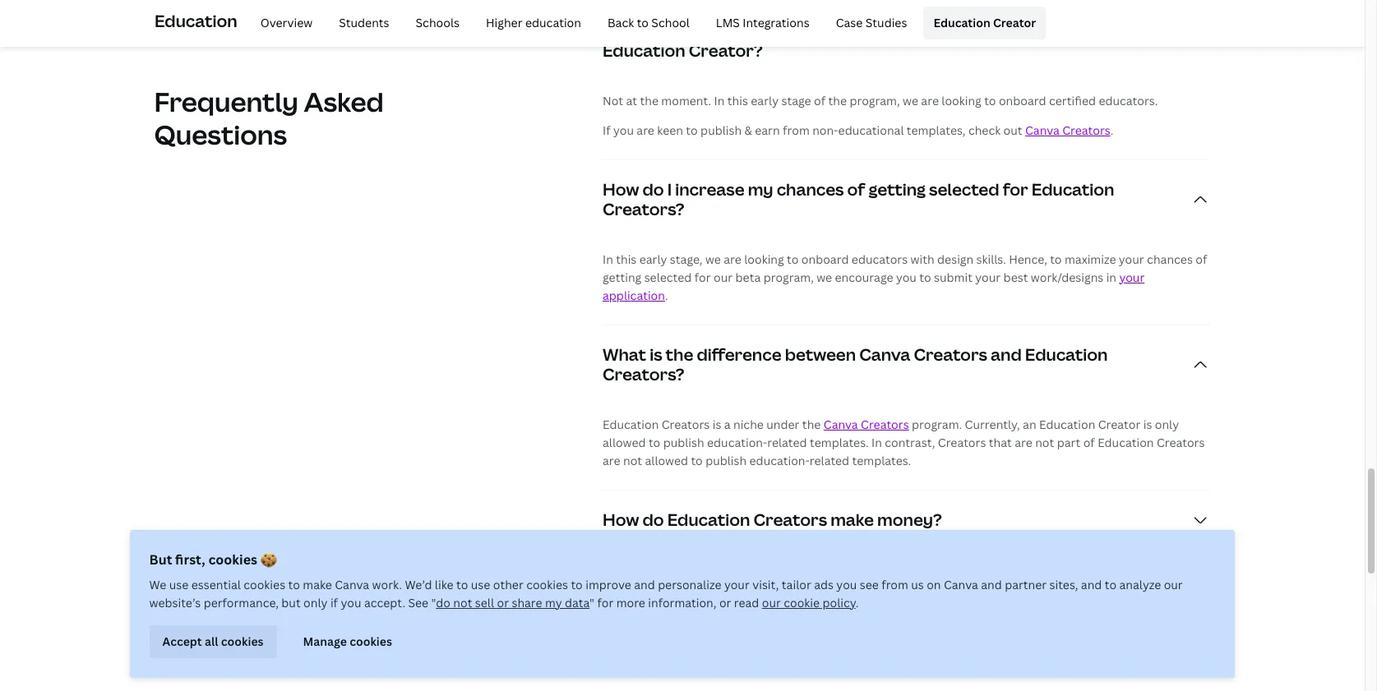 Task type: describe. For each thing, give the bounding box(es) containing it.
currently,
[[965, 417, 1020, 433]]

how for how do i increase my chances of getting selected for education creators?
[[603, 178, 639, 201]]

increase
[[676, 178, 745, 201]]

education inside i am not an educator at an accredited institution. can i apply to be an education creator?
[[603, 39, 686, 62]]

is inside program. currently, an education creator is only allowed to publish education-related templates. in contrast, creators that are not part of education creators are not allowed to publish education-related templates.
[[1144, 417, 1153, 433]]

higher
[[486, 15, 523, 30]]

not
[[639, 20, 675, 42]]

asked
[[304, 84, 384, 119]]

but first, cookies 🍪
[[150, 551, 277, 569]]

students link
[[329, 7, 399, 39]]

back
[[608, 15, 634, 30]]

do for i
[[643, 178, 664, 201]]

case
[[836, 15, 863, 30]]

studies
[[866, 15, 908, 30]]

how do education creators make money? button
[[603, 491, 1211, 550]]

work/designs
[[1031, 270, 1104, 285]]

schools
[[416, 15, 460, 30]]

an right not
[[679, 20, 699, 42]]

education creators is a niche under the canva creators
[[603, 417, 909, 433]]

0 horizontal spatial i
[[603, 20, 607, 42]]

. for cookie
[[856, 596, 859, 611]]

hence,
[[1009, 252, 1048, 267]]

with
[[911, 252, 935, 267]]

if you are keen to publish & earn from non-educational templates, check out canva creators .
[[603, 122, 1114, 138]]

we
[[150, 577, 167, 593]]

2 use from the left
[[472, 577, 491, 593]]

but
[[150, 551, 173, 569]]

i inside the how do i increase my chances of getting selected for education creators?
[[668, 178, 672, 201]]

moment.
[[662, 93, 712, 108]]

your application
[[603, 270, 1145, 303]]

canva up if on the left bottom of the page
[[335, 577, 370, 593]]

cookie
[[784, 596, 821, 611]]

that
[[989, 435, 1012, 451]]

see
[[861, 577, 880, 593]]

the right the 'under'
[[803, 417, 821, 433]]

manage cookies button
[[290, 626, 406, 659]]

your inside we use essential cookies to make canva work. we'd like to use other cookies to improve and personalize your visit, tailor ads you see from us on canva and partner sites, and to analyze our website's performance, but only if you accept. see "
[[725, 577, 750, 593]]

data
[[566, 596, 590, 611]]

program.
[[912, 417, 963, 433]]

2 vertical spatial do
[[437, 596, 451, 611]]

money?
[[878, 509, 942, 531]]

🍪
[[261, 551, 277, 569]]

0 vertical spatial program,
[[850, 93, 900, 108]]

chances inside the how do i increase my chances of getting selected for education creators?
[[777, 178, 844, 201]]

accept all cookies button
[[150, 626, 277, 659]]

1 horizontal spatial looking
[[942, 93, 982, 108]]

looking inside in this early stage, we are looking to onboard educators with design skills. hence, to maximize your chances of getting selected for our beta program, we encourage you to submit your best work/designs in
[[745, 252, 784, 267]]

and up the do not sell or share my data " for more information, or read our cookie policy .
[[635, 577, 656, 593]]

early inside in this early stage, we are looking to onboard educators with design skills. hence, to maximize your chances of getting selected for our beta program, we encourage you to submit your best work/designs in
[[640, 252, 667, 267]]

first,
[[176, 551, 206, 569]]

accept
[[163, 634, 202, 650]]

1 vertical spatial education-
[[750, 453, 810, 469]]

0 vertical spatial education-
[[707, 435, 768, 451]]

2 horizontal spatial i
[[1046, 20, 1050, 42]]

we use essential cookies to make canva work. we'd like to use other cookies to improve and personalize your visit, tailor ads you see from us on canva and partner sites, and to analyze our website's performance, but only if you accept. see "
[[150, 577, 1184, 611]]

program. currently, an education creator is only allowed to publish education-related templates. in contrast, creators that are not part of education creators are not allowed to publish education-related templates.
[[603, 417, 1205, 469]]

2 or from the left
[[720, 596, 732, 611]]

accept all cookies
[[163, 634, 264, 650]]

cookies up essential
[[209, 551, 258, 569]]

0 horizontal spatial not
[[454, 596, 473, 611]]

i am not an educator at an accredited institution. can i apply to be an education creator?
[[603, 20, 1169, 62]]

creators inside what is the difference between canva creators and education creators?
[[914, 344, 988, 366]]

website's
[[150, 596, 201, 611]]

niche
[[734, 417, 764, 433]]

education inside what is the difference between canva creators and education creators?
[[1026, 344, 1108, 366]]

program, inside in this early stage, we are looking to onboard educators with design skills. hence, to maximize your chances of getting selected for our beta program, we encourage you to submit your best work/designs in
[[764, 270, 814, 285]]

back to school link
[[598, 7, 700, 39]]

overview link
[[251, 7, 323, 39]]

to inside i am not an educator at an accredited institution. can i apply to be an education creator?
[[1103, 20, 1121, 42]]

questions
[[155, 117, 288, 152]]

and left partner
[[982, 577, 1003, 593]]

0 vertical spatial early
[[751, 93, 779, 108]]

you right if on the left bottom of the page
[[341, 596, 362, 611]]

1 horizontal spatial in
[[714, 93, 725, 108]]

under
[[767, 417, 800, 433]]

canva creators link for if you are keen to publish & earn from non-educational templates, check out
[[1026, 122, 1111, 138]]

performance,
[[204, 596, 279, 611]]

i am not an educator at an accredited institution. can i apply to be an education creator? button
[[603, 2, 1211, 80]]

visit,
[[753, 577, 780, 593]]

higher education link
[[476, 7, 591, 39]]

your down the skills.
[[976, 270, 1001, 285]]

make inside dropdown button
[[831, 509, 874, 531]]

difference
[[697, 344, 782, 366]]

canva right "out"
[[1026, 122, 1060, 138]]

and inside what is the difference between canva creators and education creators?
[[991, 344, 1022, 366]]

ads
[[815, 577, 834, 593]]

integrations
[[743, 15, 810, 30]]

templates,
[[907, 122, 966, 138]]

back to school
[[608, 15, 690, 30]]

an right be
[[1149, 20, 1169, 42]]

what is the difference between canva creators and education creators?
[[603, 344, 1108, 386]]

we'd
[[405, 577, 433, 593]]

but
[[282, 596, 301, 611]]

canva inside what is the difference between canva creators and education creators?
[[860, 344, 911, 366]]

cookies inside button
[[350, 634, 393, 650]]

2 vertical spatial publish
[[706, 453, 747, 469]]

0 vertical spatial publish
[[701, 122, 742, 138]]

schools link
[[406, 7, 470, 39]]

of inside the how do i increase my chances of getting selected for education creators?
[[848, 178, 866, 201]]

frequently
[[155, 84, 299, 119]]

in this early stage, we are looking to onboard educators with design skills. hence, to maximize your chances of getting selected for our beta program, we encourage you to submit your best work/designs in
[[603, 252, 1208, 285]]

accept.
[[365, 596, 406, 611]]

educators
[[852, 252, 908, 267]]

and right sites,
[[1082, 577, 1103, 593]]

creator inside education creator link
[[994, 15, 1037, 30]]

1 horizontal spatial our
[[763, 596, 782, 611]]

in inside program. currently, an education creator is only allowed to publish education-related templates. in contrast, creators that are not part of education creators are not allowed to publish education-related templates.
[[872, 435, 882, 451]]

apply
[[1054, 20, 1100, 42]]

keen
[[657, 122, 684, 138]]

1 horizontal spatial not
[[623, 453, 643, 469]]

submit
[[934, 270, 973, 285]]

your application link
[[603, 270, 1145, 303]]

1 vertical spatial allowed
[[645, 453, 689, 469]]

accredited
[[825, 20, 915, 42]]

cookies inside "button"
[[222, 634, 264, 650]]

0 vertical spatial we
[[903, 93, 919, 108]]

1 use from the left
[[170, 577, 189, 593]]

. for canva
[[1111, 122, 1114, 138]]

overview
[[260, 15, 313, 30]]

creators? inside what is the difference between canva creators and education creators?
[[603, 363, 685, 386]]

what
[[603, 344, 647, 366]]

canva right the 'under'
[[824, 417, 858, 433]]

the up the keen
[[640, 93, 659, 108]]

check
[[969, 122, 1001, 138]]

1 or from the left
[[498, 596, 510, 611]]

sites,
[[1050, 577, 1079, 593]]

information,
[[649, 596, 717, 611]]

between
[[785, 344, 856, 366]]

do for education
[[643, 509, 664, 531]]

for inside the how do i increase my chances of getting selected for education creators?
[[1003, 178, 1029, 201]]

selected inside the how do i increase my chances of getting selected for education creators?
[[930, 178, 1000, 201]]

analyze
[[1120, 577, 1162, 593]]

0 horizontal spatial for
[[598, 596, 614, 611]]

educator
[[702, 20, 778, 42]]

an left case
[[802, 20, 822, 42]]

this inside in this early stage, we are looking to onboard educators with design skills. hence, to maximize your chances of getting selected for our beta program, we encourage you to submit your best work/designs in
[[616, 252, 637, 267]]

can
[[1010, 20, 1042, 42]]

2 horizontal spatial not
[[1036, 435, 1055, 451]]



Task type: vqa. For each thing, say whether or not it's contained in the screenshot.
this
yes



Task type: locate. For each thing, give the bounding box(es) containing it.
1 horizontal spatial "
[[590, 596, 595, 611]]

1 vertical spatial how
[[603, 509, 639, 531]]

do down like
[[437, 596, 451, 611]]

0 horizontal spatial from
[[783, 122, 810, 138]]

0 vertical spatial getting
[[869, 178, 926, 201]]

getting inside in this early stage, we are looking to onboard educators with design skills. hence, to maximize your chances of getting selected for our beta program, we encourage you to submit your best work/designs in
[[603, 270, 642, 285]]

the inside what is the difference between canva creators and education creators?
[[666, 344, 694, 366]]

0 horizontal spatial only
[[304, 596, 328, 611]]

of inside in this early stage, we are looking to onboard educators with design skills. hence, to maximize your chances of getting selected for our beta program, we encourage you to submit your best work/designs in
[[1196, 252, 1208, 267]]

1 vertical spatial creators?
[[603, 363, 685, 386]]

0 horizontal spatial chances
[[777, 178, 844, 201]]

i left back
[[603, 20, 607, 42]]

1 horizontal spatial for
[[695, 270, 711, 285]]

2 horizontal spatial in
[[872, 435, 882, 451]]

from right earn
[[783, 122, 810, 138]]

2 creators? from the top
[[603, 363, 685, 386]]

1 horizontal spatial canva creators link
[[1026, 122, 1111, 138]]

1 how from the top
[[603, 178, 639, 201]]

creators? up stage, at the top of the page
[[603, 198, 685, 220]]

1 vertical spatial our
[[1165, 577, 1184, 593]]

we left encourage in the top of the page
[[817, 270, 833, 285]]

my right increase
[[748, 178, 774, 201]]

of inside program. currently, an education creator is only allowed to publish education-related templates. in contrast, creators that are not part of education creators are not allowed to publish education-related templates.
[[1084, 435, 1095, 451]]

at
[[781, 20, 799, 42], [626, 93, 638, 108]]

the
[[640, 93, 659, 108], [829, 93, 847, 108], [666, 344, 694, 366], [803, 417, 821, 433]]

from inside we use essential cookies to make canva work. we'd like to use other cookies to improve and personalize your visit, tailor ads you see from us on canva and partner sites, and to analyze our website's performance, but only if you accept. see "
[[882, 577, 909, 593]]

0 vertical spatial how
[[603, 178, 639, 201]]

selected down check
[[930, 178, 1000, 201]]

1 horizontal spatial getting
[[869, 178, 926, 201]]

our inside we use essential cookies to make canva work. we'd like to use other cookies to improve and personalize your visit, tailor ads you see from us on canva and partner sites, and to analyze our website's performance, but only if you accept. see "
[[1165, 577, 1184, 593]]

looking up check
[[942, 93, 982, 108]]

is inside what is the difference between canva creators and education creators?
[[650, 344, 663, 366]]

my
[[748, 178, 774, 201], [546, 596, 563, 611]]

our inside in this early stage, we are looking to onboard educators with design skills. hence, to maximize your chances of getting selected for our beta program, we encourage you to submit your best work/designs in
[[714, 270, 733, 285]]

how up improve at the bottom left of the page
[[603, 509, 639, 531]]

best
[[1004, 270, 1029, 285]]

publish down education creators is a niche under the canva creators
[[664, 435, 705, 451]]

students
[[339, 15, 389, 30]]

cookies up share
[[527, 577, 569, 593]]

improve
[[586, 577, 632, 593]]

how do i increase my chances of getting selected for education creators?
[[603, 178, 1115, 220]]

.
[[1111, 122, 1114, 138], [665, 288, 668, 303], [856, 596, 859, 611]]

case studies
[[836, 15, 908, 30]]

lms integrations
[[716, 15, 810, 30]]

1 vertical spatial from
[[882, 577, 909, 593]]

1 horizontal spatial early
[[751, 93, 779, 108]]

earn
[[755, 122, 780, 138]]

2 horizontal spatial our
[[1165, 577, 1184, 593]]

who can apply to be an education creator? region
[[603, 0, 1211, 12]]

are inside in this early stage, we are looking to onboard educators with design skills. hence, to maximize your chances of getting selected for our beta program, we encourage you to submit your best work/designs in
[[724, 252, 742, 267]]

i right can
[[1046, 20, 1050, 42]]

am
[[611, 20, 636, 42]]

at right not
[[626, 93, 638, 108]]

1 vertical spatial we
[[706, 252, 721, 267]]

how for how do education creators make money?
[[603, 509, 639, 531]]

you down with
[[896, 270, 917, 285]]

0 horizontal spatial use
[[170, 577, 189, 593]]

the right what
[[666, 344, 694, 366]]

creator
[[994, 15, 1037, 30], [1099, 417, 1141, 433]]

0 vertical spatial do
[[643, 178, 664, 201]]

getting inside the how do i increase my chances of getting selected for education creators?
[[869, 178, 926, 201]]

1 horizontal spatial this
[[728, 93, 748, 108]]

canva right between
[[860, 344, 911, 366]]

for inside in this early stage, we are looking to onboard educators with design skills. hence, to maximize your chances of getting selected for our beta program, we encourage you to submit your best work/designs in
[[695, 270, 711, 285]]

only inside we use essential cookies to make canva work. we'd like to use other cookies to improve and personalize your visit, tailor ads you see from us on canva and partner sites, and to analyze our website's performance, but only if you accept. see "
[[304, 596, 328, 611]]

getting
[[869, 178, 926, 201], [603, 270, 642, 285]]

how down if
[[603, 178, 639, 201]]

0 vertical spatial allowed
[[603, 435, 646, 451]]

for down improve at the bottom left of the page
[[598, 596, 614, 611]]

menu bar
[[244, 7, 1046, 39]]

related down education creators is a niche under the canva creators
[[810, 453, 850, 469]]

like
[[435, 577, 454, 593]]

2 vertical spatial .
[[856, 596, 859, 611]]

0 horizontal spatial selected
[[645, 270, 692, 285]]

an inside program. currently, an education creator is only allowed to publish education-related templates. in contrast, creators that are not part of education creators are not allowed to publish education-related templates.
[[1023, 417, 1037, 433]]

2 vertical spatial we
[[817, 270, 833, 285]]

selected down stage, at the top of the page
[[645, 270, 692, 285]]

creator inside program. currently, an education creator is only allowed to publish education-related templates. in contrast, creators that are not part of education creators are not allowed to publish education-related templates.
[[1099, 417, 1141, 433]]

1 vertical spatial make
[[303, 577, 333, 593]]

2 " from the left
[[590, 596, 595, 611]]

higher education
[[486, 15, 582, 30]]

in inside in this early stage, we are looking to onboard educators with design skills. hence, to maximize your chances of getting selected for our beta program, we encourage you to submit your best work/designs in
[[603, 252, 613, 267]]

case studies link
[[826, 7, 917, 39]]

0 horizontal spatial or
[[498, 596, 510, 611]]

0 vertical spatial templates.
[[810, 435, 869, 451]]

0 vertical spatial .
[[1111, 122, 1114, 138]]

at inside i am not an educator at an accredited institution. can i apply to be an education creator?
[[781, 20, 799, 42]]

0 vertical spatial creator
[[994, 15, 1037, 30]]

your inside your application
[[1120, 270, 1145, 285]]

how
[[603, 178, 639, 201], [603, 509, 639, 531]]

how inside the how do i increase my chances of getting selected for education creators?
[[603, 178, 639, 201]]

0 vertical spatial at
[[781, 20, 799, 42]]

or right sell
[[498, 596, 510, 611]]

and up currently,
[[991, 344, 1022, 366]]

in right moment. at top
[[714, 93, 725, 108]]

onboard up encourage in the top of the page
[[802, 252, 849, 267]]

school
[[652, 15, 690, 30]]

2 horizontal spatial .
[[1111, 122, 1114, 138]]

this up the &
[[728, 93, 748, 108]]

1 vertical spatial creator
[[1099, 417, 1141, 433]]

our cookie policy link
[[763, 596, 856, 611]]

" down improve at the bottom left of the page
[[590, 596, 595, 611]]

encourage
[[835, 270, 894, 285]]

creators
[[1063, 122, 1111, 138], [914, 344, 988, 366], [662, 417, 710, 433], [861, 417, 909, 433], [938, 435, 987, 451], [1157, 435, 1205, 451], [754, 509, 828, 531]]

more
[[617, 596, 646, 611]]

"
[[432, 596, 437, 611], [590, 596, 595, 611]]

1 horizontal spatial related
[[810, 453, 850, 469]]

0 vertical spatial not
[[1036, 435, 1055, 451]]

all
[[205, 634, 219, 650]]

related down the 'under'
[[768, 435, 807, 451]]

at right educator
[[781, 20, 799, 42]]

other
[[494, 577, 524, 593]]

our right the analyze
[[1165, 577, 1184, 593]]

cookies down accept.
[[350, 634, 393, 650]]

make inside we use essential cookies to make canva work. we'd like to use other cookies to improve and personalize your visit, tailor ads you see from us on canva and partner sites, and to analyze our website's performance, but only if you accept. see "
[[303, 577, 333, 593]]

lms integrations link
[[706, 7, 820, 39]]

publish down a
[[706, 453, 747, 469]]

0 horizontal spatial related
[[768, 435, 807, 451]]

1 horizontal spatial only
[[1155, 417, 1180, 433]]

in left the contrast,
[[872, 435, 882, 451]]

in up "application"
[[603, 252, 613, 267]]

0 vertical spatial only
[[1155, 417, 1180, 433]]

beta
[[736, 270, 761, 285]]

my left data
[[546, 596, 563, 611]]

see
[[409, 596, 429, 611]]

getting up "application"
[[603, 270, 642, 285]]

0 horizontal spatial program,
[[764, 270, 814, 285]]

education- down the 'under'
[[750, 453, 810, 469]]

an right currently,
[[1023, 417, 1037, 433]]

1 horizontal spatial onboard
[[999, 93, 1047, 108]]

1 vertical spatial templates.
[[853, 453, 912, 469]]

0 vertical spatial for
[[1003, 178, 1029, 201]]

0 horizontal spatial "
[[432, 596, 437, 611]]

educational
[[839, 122, 904, 138]]

program, right beta
[[764, 270, 814, 285]]

chances down non-
[[777, 178, 844, 201]]

you up policy at bottom
[[837, 577, 858, 593]]

1 vertical spatial do
[[643, 509, 664, 531]]

frequently asked questions
[[155, 84, 384, 152]]

use up website's at the bottom left of the page
[[170, 577, 189, 593]]

canva right on
[[945, 577, 979, 593]]

skills.
[[977, 252, 1007, 267]]

is
[[650, 344, 663, 366], [713, 417, 722, 433], [1144, 417, 1153, 433]]

0 horizontal spatial getting
[[603, 270, 642, 285]]

0 horizontal spatial looking
[[745, 252, 784, 267]]

what is the difference between canva creators and education creators? button
[[603, 326, 1211, 405]]

0 vertical spatial onboard
[[999, 93, 1047, 108]]

program, up educational
[[850, 93, 900, 108]]

2 horizontal spatial for
[[1003, 178, 1029, 201]]

1 vertical spatial chances
[[1148, 252, 1193, 267]]

manage cookies
[[304, 634, 393, 650]]

our left beta
[[714, 270, 733, 285]]

lms
[[716, 15, 740, 30]]

from left us
[[882, 577, 909, 593]]

chances right maximize
[[1148, 252, 1193, 267]]

for down stage, at the top of the page
[[695, 270, 711, 285]]

0 horizontal spatial early
[[640, 252, 667, 267]]

0 vertical spatial my
[[748, 178, 774, 201]]

i left increase
[[668, 178, 672, 201]]

from
[[783, 122, 810, 138], [882, 577, 909, 593]]

cookies right "all"
[[222, 634, 264, 650]]

1 " from the left
[[432, 596, 437, 611]]

i
[[603, 20, 607, 42], [1046, 20, 1050, 42], [668, 178, 672, 201]]

your up read
[[725, 577, 750, 593]]

0 horizontal spatial creator
[[994, 15, 1037, 30]]

for down "out"
[[1003, 178, 1029, 201]]

menu bar containing overview
[[244, 7, 1046, 39]]

we up templates,
[[903, 93, 919, 108]]

1 vertical spatial at
[[626, 93, 638, 108]]

related
[[768, 435, 807, 451], [810, 453, 850, 469]]

1 vertical spatial publish
[[664, 435, 705, 451]]

onboard
[[999, 93, 1047, 108], [802, 252, 849, 267]]

make up if on the left bottom of the page
[[303, 577, 333, 593]]

2 vertical spatial our
[[763, 596, 782, 611]]

1 vertical spatial only
[[304, 596, 328, 611]]

out
[[1004, 122, 1023, 138]]

your right in
[[1120, 270, 1145, 285]]

1 horizontal spatial we
[[817, 270, 833, 285]]

0 horizontal spatial this
[[616, 252, 637, 267]]

0 horizontal spatial at
[[626, 93, 638, 108]]

2 horizontal spatial is
[[1144, 417, 1153, 433]]

canva creators link up the contrast,
[[824, 417, 909, 433]]

share
[[512, 596, 543, 611]]

0 vertical spatial looking
[[942, 93, 982, 108]]

use
[[170, 577, 189, 593], [472, 577, 491, 593]]

do inside the how do i increase my chances of getting selected for education creators?
[[643, 178, 664, 201]]

the up non-
[[829, 93, 847, 108]]

part
[[1058, 435, 1081, 451]]

do left increase
[[643, 178, 664, 201]]

partner
[[1006, 577, 1048, 593]]

1 vertical spatial related
[[810, 453, 850, 469]]

only inside program. currently, an education creator is only allowed to publish education-related templates. in contrast, creators that are not part of education creators are not allowed to publish education-related templates.
[[1155, 417, 1180, 433]]

make
[[831, 509, 874, 531], [303, 577, 333, 593]]

0 vertical spatial creators?
[[603, 198, 685, 220]]

0 vertical spatial in
[[714, 93, 725, 108]]

on
[[928, 577, 942, 593]]

education creator link
[[924, 7, 1046, 39]]

we right stage, at the top of the page
[[706, 252, 721, 267]]

or left read
[[720, 596, 732, 611]]

1 vertical spatial for
[[695, 270, 711, 285]]

" right the 'see'
[[432, 596, 437, 611]]

1 horizontal spatial program,
[[850, 93, 900, 108]]

you right if
[[614, 122, 634, 138]]

templates. left the contrast,
[[810, 435, 869, 451]]

0 vertical spatial canva creators link
[[1026, 122, 1111, 138]]

are
[[922, 93, 939, 108], [637, 122, 655, 138], [724, 252, 742, 267], [1015, 435, 1033, 451], [603, 453, 621, 469]]

selected inside in this early stage, we are looking to onboard educators with design skills. hence, to maximize your chances of getting selected for our beta program, we encourage you to submit your best work/designs in
[[645, 270, 692, 285]]

1 vertical spatial my
[[546, 596, 563, 611]]

1 vertical spatial selected
[[645, 270, 692, 285]]

1 vertical spatial canva creators link
[[824, 417, 909, 433]]

0 horizontal spatial our
[[714, 270, 733, 285]]

application
[[603, 288, 665, 303]]

canva creators link for education creators is a niche under the
[[824, 417, 909, 433]]

education
[[526, 15, 582, 30]]

" inside we use essential cookies to make canva work. we'd like to use other cookies to improve and personalize your visit, tailor ads you see from us on canva and partner sites, and to analyze our website's performance, but only if you accept. see "
[[432, 596, 437, 611]]

0 horizontal spatial make
[[303, 577, 333, 593]]

creators inside dropdown button
[[754, 509, 828, 531]]

your right maximize
[[1119, 252, 1145, 267]]

a
[[724, 417, 731, 433]]

and
[[991, 344, 1022, 366], [635, 577, 656, 593], [982, 577, 1003, 593], [1082, 577, 1103, 593]]

early left stage, at the top of the page
[[640, 252, 667, 267]]

make left money?
[[831, 509, 874, 531]]

not
[[603, 93, 624, 108]]

work.
[[373, 577, 403, 593]]

do up "personalize"
[[643, 509, 664, 531]]

do not sell or share my data " for more information, or read our cookie policy .
[[437, 596, 859, 611]]

creator?
[[689, 39, 763, 62]]

sell
[[476, 596, 495, 611]]

templates. down the contrast,
[[853, 453, 912, 469]]

our down visit, in the right bottom of the page
[[763, 596, 782, 611]]

1 horizontal spatial from
[[882, 577, 909, 593]]

onboard up "out"
[[999, 93, 1047, 108]]

early up earn
[[751, 93, 779, 108]]

2 vertical spatial not
[[454, 596, 473, 611]]

education- down a
[[707, 435, 768, 451]]

getting down educational
[[869, 178, 926, 201]]

1 vertical spatial onboard
[[802, 252, 849, 267]]

use up sell
[[472, 577, 491, 593]]

1 vertical spatial .
[[665, 288, 668, 303]]

canva
[[1026, 122, 1060, 138], [860, 344, 911, 366], [824, 417, 858, 433], [335, 577, 370, 593], [945, 577, 979, 593]]

1 horizontal spatial creator
[[1099, 417, 1141, 433]]

2 how from the top
[[603, 509, 639, 531]]

0 vertical spatial selected
[[930, 178, 1000, 201]]

you inside in this early stage, we are looking to onboard educators with design skills. hence, to maximize your chances of getting selected for our beta program, we encourage you to submit your best work/designs in
[[896, 270, 917, 285]]

looking up beta
[[745, 252, 784, 267]]

education creator
[[934, 15, 1037, 30]]

2 vertical spatial in
[[872, 435, 882, 451]]

0 vertical spatial from
[[783, 122, 810, 138]]

tailor
[[783, 577, 812, 593]]

canva creators link down certified
[[1026, 122, 1111, 138]]

creators? inside the how do i increase my chances of getting selected for education creators?
[[603, 198, 685, 220]]

for
[[1003, 178, 1029, 201], [695, 270, 711, 285], [598, 596, 614, 611]]

manage
[[304, 634, 347, 650]]

1 creators? from the top
[[603, 198, 685, 220]]

1 horizontal spatial .
[[856, 596, 859, 611]]

an
[[679, 20, 699, 42], [802, 20, 822, 42], [1149, 20, 1169, 42], [1023, 417, 1037, 433]]

0 horizontal spatial .
[[665, 288, 668, 303]]

1 vertical spatial this
[[616, 252, 637, 267]]

1 horizontal spatial i
[[668, 178, 672, 201]]

chances inside in this early stage, we are looking to onboard educators with design skills. hence, to maximize your chances of getting selected for our beta program, we encourage you to submit your best work/designs in
[[1148, 252, 1193, 267]]

onboard inside in this early stage, we are looking to onboard educators with design skills. hence, to maximize your chances of getting selected for our beta program, we encourage you to submit your best work/designs in
[[802, 252, 849, 267]]

be
[[1125, 20, 1146, 42]]

1 horizontal spatial is
[[713, 417, 722, 433]]

education inside the how do i increase my chances of getting selected for education creators?
[[1032, 178, 1115, 201]]

of
[[814, 93, 826, 108], [848, 178, 866, 201], [1196, 252, 1208, 267], [1084, 435, 1095, 451]]

publish left the &
[[701, 122, 742, 138]]

1 horizontal spatial make
[[831, 509, 874, 531]]

my inside the how do i increase my chances of getting selected for education creators?
[[748, 178, 774, 201]]

program,
[[850, 93, 900, 108], [764, 270, 814, 285]]

if
[[331, 596, 338, 611]]

0 vertical spatial our
[[714, 270, 733, 285]]

stage,
[[670, 252, 703, 267]]

cookies down the 🍪
[[244, 577, 286, 593]]

0 horizontal spatial my
[[546, 596, 563, 611]]

creators? down "application"
[[603, 363, 685, 386]]

maximize
[[1065, 252, 1117, 267]]

0 vertical spatial related
[[768, 435, 807, 451]]

this up "application"
[[616, 252, 637, 267]]



